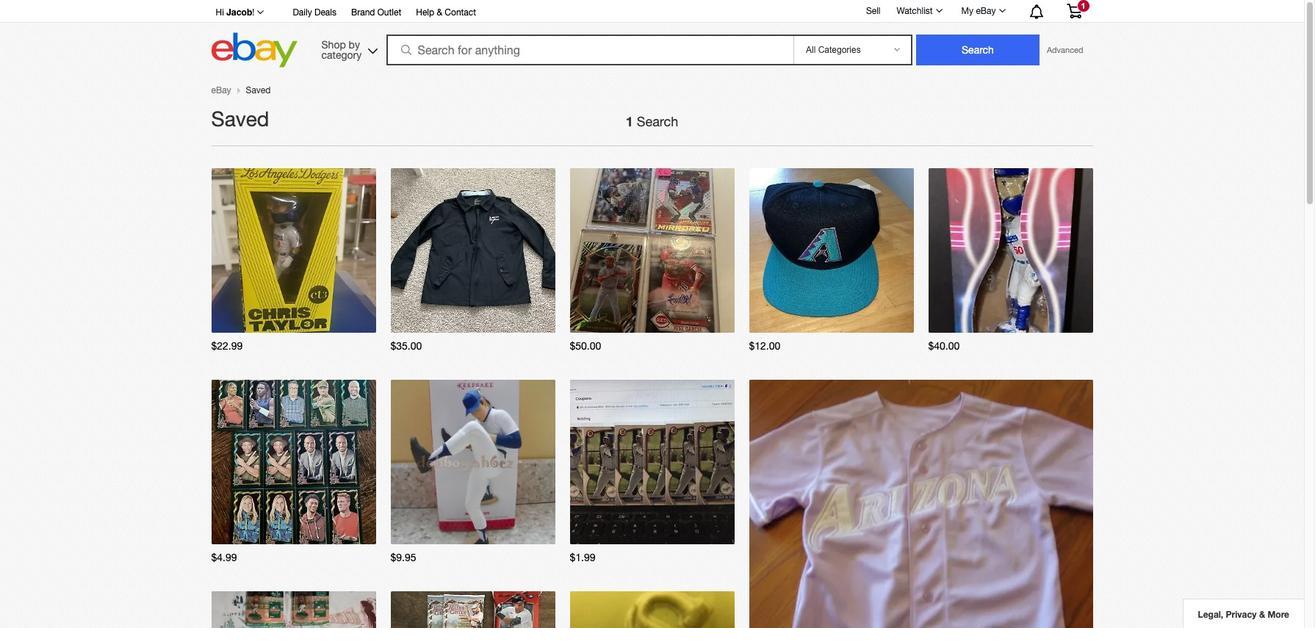 Task type: locate. For each thing, give the bounding box(es) containing it.
from: down 2022 at left
[[226, 314, 249, 325]]

from: baseballs, auction, new for $40.00
[[943, 314, 1063, 325]]

bobblehead inside the ***brand new*** chris taylor 2022 ct3 bobblehead los ang...
[[267, 288, 315, 298]]

baseballs, auction, new link down paula
[[610, 526, 705, 536]]

shop by category banner
[[208, 0, 1093, 71]]

& left more
[[1259, 609, 1265, 620]]

& inside account navigation
[[437, 7, 442, 18]]

saved right the ebay link
[[246, 85, 271, 96]]

lot
[[261, 500, 273, 510]]

0 horizontal spatial 1
[[626, 113, 633, 129]]

from: for $50.00
[[585, 314, 607, 325]]

saved down the ebay link
[[211, 107, 269, 131]]

football
[[585, 278, 616, 288]]

2023 left de
[[585, 489, 604, 500]]

new down snapback
[[866, 314, 884, 325]]

topps inside 2023 topps bowman paper 1st josue de paula rookie x6 l...
[[607, 489, 631, 500]]

& right "allen"
[[296, 489, 302, 500]]

1 vertical spatial ebay
[[211, 85, 231, 96]]

watch
[[226, 179, 257, 192], [405, 179, 436, 192], [585, 179, 615, 192], [764, 179, 795, 192], [943, 179, 974, 192], [226, 391, 257, 403], [405, 391, 436, 403], [585, 391, 615, 403], [764, 391, 795, 403], [226, 603, 257, 615], [405, 603, 436, 615], [585, 603, 615, 615]]

los right stadium
[[1048, 278, 1063, 288]]

hi
[[216, 7, 224, 18]]

christmas
[[441, 500, 482, 510]]

new for $12.00
[[866, 314, 884, 325]]

hallmark 2013 nolan ryan mlb baseball christmas ornament button
[[405, 489, 540, 510]]

jacket
[[494, 288, 520, 298]]

new down ornament on the left of page
[[508, 526, 526, 536]]

-
[[276, 500, 279, 510]]

baseballs, auction, new link down clubhouse
[[431, 314, 526, 325]]

mlb right 'ryan'
[[513, 489, 531, 500]]

& right help
[[437, 7, 442, 18]]

from: baseballs, auction, new for $35.00
[[405, 314, 526, 325]]

new down cade...
[[687, 314, 705, 325]]

baseballs, auction, new link for $50.00
[[610, 314, 705, 325]]

new down stadium
[[1046, 314, 1063, 325]]

mlb
[[431, 278, 450, 288], [513, 489, 531, 500], [314, 500, 332, 510]]

from: for $1.99
[[585, 526, 607, 536]]

1 for 1 search
[[626, 113, 633, 129]]

***brand new*** chris taylor 2022 ct3 bobblehead los ang... button
[[226, 278, 361, 298]]

1 for 1
[[1081, 1, 1086, 10]]

auction, down stadium
[[1011, 314, 1043, 325]]

1 left 'search'
[[626, 113, 633, 129]]

baseball
[[619, 278, 653, 288], [405, 500, 439, 510]]

dodgers
[[977, 288, 1011, 298]]

2 vertical spatial &
[[1259, 609, 1265, 620]]

1
[[1081, 1, 1086, 10], [626, 113, 633, 129]]

category
[[321, 49, 362, 61]]

hallmark
[[405, 489, 440, 500]]

baseballs, down team
[[431, 314, 470, 325]]

new inside men's mlb new york yankees nike team clubhouse jacket la...
[[452, 278, 470, 288]]

bobblehead right ct3
[[267, 288, 315, 298]]

auction, down rookie
[[652, 526, 685, 536]]

1st
[[701, 489, 713, 500]]

baseballs, down de
[[610, 526, 650, 536]]

2023 inside 2023 topps allen & ginter x mini 13-card lot - all non-mlb
[[226, 489, 246, 500]]

new for $35.00
[[508, 314, 526, 325]]

from: down hat
[[764, 314, 787, 325]]

baseballs, auction, new link down non-
[[251, 526, 346, 536]]

advanced
[[1047, 46, 1083, 54]]

new for $4.99
[[329, 526, 346, 536]]

from: baseballs, auction, new for $1.99
[[585, 526, 705, 536]]

1 horizontal spatial bobblehead
[[998, 278, 1046, 288]]

2023 inside 2023 topps bowman paper 1st josue de paula rookie x6 l...
[[585, 489, 604, 500]]

from: baseballs, auction, new down all
[[226, 526, 346, 536]]

1 horizontal spatial baseball
[[619, 278, 653, 288]]

jacob
[[226, 7, 252, 18]]

baseballs, auction, new link down '***brand new*** chris taylor 2022 ct3 bobblehead los ang...' button
[[251, 314, 346, 325]]

2 2023 from the left
[[585, 489, 604, 500]]

allen
[[274, 489, 294, 500]]

new down x
[[329, 526, 346, 536]]

2023 left lot
[[226, 489, 246, 500]]

auction, down non-
[[294, 526, 326, 536]]

arizona diamondbacks snapback hat vintage button
[[764, 278, 899, 298]]

baseballs, auction, new link for $40.00
[[968, 314, 1063, 325]]

help & contact
[[416, 7, 476, 18]]

new down ang...
[[329, 314, 346, 325]]

1 horizontal spatial 1
[[1081, 1, 1086, 10]]

mookie
[[943, 278, 972, 288]]

baseballs, for $50.00
[[610, 314, 650, 325]]

cade...
[[690, 288, 718, 298]]

$40.00
[[928, 340, 960, 352]]

1 horizontal spatial &
[[437, 7, 442, 18]]

by
[[349, 39, 360, 50]]

garcia,
[[659, 288, 687, 298]]

from: baseballs, auction, new down paula
[[585, 526, 705, 536]]

baseballs, for $35.00
[[431, 314, 470, 325]]

men's
[[405, 278, 429, 288]]

& inside button
[[1259, 609, 1265, 620]]

2023 topps allen & ginter x mini 13-card lot - all non-mlb
[[226, 489, 355, 510]]

new down the 'x6' at the right of the page
[[687, 526, 705, 536]]

0 horizontal spatial ebay
[[211, 85, 231, 96]]

saved
[[246, 85, 271, 96], [211, 107, 269, 131]]

from: baseballs, auction, new down dodgers
[[943, 314, 1063, 325]]

0 vertical spatial &
[[437, 7, 442, 18]]

from: baseballs, auction, new for $22.99
[[226, 314, 346, 325]]

auction, down '***brand new*** chris taylor 2022 ct3 bobblehead los ang...' button
[[294, 314, 326, 325]]

from: for $35.00
[[405, 314, 428, 325]]

0 vertical spatial baseball
[[619, 278, 653, 288]]

from: baseballs, auction, new for $12.00
[[764, 314, 884, 325]]

tatis
[[673, 278, 691, 288]]

from: baseballs, auction, new down clubhouse
[[405, 314, 526, 325]]

sell link
[[860, 6, 887, 16]]

baseballs, down vintage
[[789, 314, 829, 325]]

baseballs, down lot
[[251, 526, 291, 536]]

baseballs, down the carlson,
[[610, 314, 650, 325]]

shop
[[321, 39, 346, 50]]

& inside 2023 topps allen & ginter x mini 13-card lot - all non-mlb
[[296, 489, 302, 500]]

legal, privacy & more
[[1198, 609, 1290, 620]]

mlb inside men's mlb new york yankees nike team clubhouse jacket la...
[[431, 278, 450, 288]]

from: baseballs, auction, new down arizona diamondbacks snapback hat vintage
[[764, 314, 884, 325]]

baseballs, auction, new link down the garcia,
[[610, 314, 705, 325]]

from: up the $9.95
[[405, 526, 428, 536]]

1 2023 from the left
[[226, 489, 246, 500]]

my
[[962, 6, 974, 16]]

from: baseballs, auction, new down the ***brand new*** chris taylor 2022 ct3 bobblehead los ang...
[[226, 314, 346, 325]]

from: down josue
[[585, 526, 607, 536]]

advanced link
[[1040, 35, 1091, 65]]

from: baseballs, auction, new down the carlson,
[[585, 314, 705, 325]]

all
[[282, 500, 291, 510]]

auction, for $22.99
[[294, 314, 326, 325]]

1 topps from the left
[[248, 489, 272, 500]]

***brand new*** chris taylor 2022 ct3 bobblehead los ang...
[[226, 278, 357, 298]]

ang...
[[334, 288, 357, 298]]

los left ang...
[[317, 288, 331, 298]]

topps left '-'
[[248, 489, 272, 500]]

baseballs, auction, new link for $35.00
[[431, 314, 526, 325]]

from: for $40.00
[[943, 314, 966, 325]]

baseballs, auction, new link for $12.00
[[789, 314, 884, 325]]

0 horizontal spatial mlb
[[314, 500, 332, 510]]

0 vertical spatial ebay
[[976, 6, 996, 16]]

$12.00
[[749, 340, 781, 352]]

from: baseballs, auction, new
[[226, 314, 346, 325], [405, 314, 526, 325], [585, 314, 705, 325], [764, 314, 884, 325], [943, 314, 1063, 325], [226, 526, 346, 536], [405, 526, 526, 536], [585, 526, 705, 536]]

auction, for $1.99
[[652, 526, 685, 536]]

auction, for $50.00
[[652, 314, 685, 325]]

auction, down the garcia,
[[652, 314, 685, 325]]

1 horizontal spatial topps
[[607, 489, 631, 500]]

shop by category
[[321, 39, 362, 61]]

auction, for $35.00
[[473, 314, 505, 325]]

from: down with
[[585, 314, 607, 325]]

auction, down ornament on the left of page
[[473, 526, 505, 536]]

account navigation
[[208, 0, 1093, 23]]

from: down the nike
[[405, 314, 428, 325]]

0 horizontal spatial bobblehead
[[267, 288, 315, 298]]

mookie betts bobblehead los angeles dodgers stadium
[[943, 278, 1063, 298]]

men's mlb new york yankees nike team clubhouse jacket la...
[[405, 278, 539, 298]]

baseball left 2013 at the bottom of page
[[405, 500, 439, 510]]

None submit
[[916, 35, 1040, 65]]

auction, down arizona diamondbacks snapback hat vintage button
[[831, 314, 864, 325]]

&
[[437, 7, 442, 18], [296, 489, 302, 500], [1259, 609, 1265, 620]]

my ebay link
[[953, 2, 1012, 20]]

auction, for $4.99
[[294, 526, 326, 536]]

from: baseballs, auction, new for $9.95
[[405, 526, 526, 536]]

baseballs, for $4.99
[[251, 526, 291, 536]]

vintage
[[780, 288, 810, 298]]

topps inside 2023 topps allen & ginter x mini 13-card lot - all non-mlb
[[248, 489, 272, 500]]

baseballs, for $12.00
[[789, 314, 829, 325]]

0 horizontal spatial baseball
[[405, 500, 439, 510]]

hat
[[764, 288, 778, 298]]

from: down angeles
[[943, 314, 966, 325]]

auction,
[[294, 314, 326, 325], [473, 314, 505, 325], [652, 314, 685, 325], [831, 314, 864, 325], [1011, 314, 1043, 325], [294, 526, 326, 536], [473, 526, 505, 536], [652, 526, 685, 536]]

baseballs, auction, new link
[[251, 314, 346, 325], [431, 314, 526, 325], [610, 314, 705, 325], [789, 314, 884, 325], [968, 314, 1063, 325], [251, 526, 346, 536], [431, 526, 526, 536], [610, 526, 705, 536]]

0 vertical spatial 1
[[1081, 1, 1086, 10]]

bobblehead
[[998, 278, 1046, 288], [267, 288, 315, 298]]

new down the jacket
[[508, 314, 526, 325]]

1 vertical spatial &
[[296, 489, 302, 500]]

0 horizontal spatial &
[[296, 489, 302, 500]]

mlb left mini
[[314, 500, 332, 510]]

daily
[[293, 7, 312, 18]]

mlb inside hallmark 2013 nolan ryan mlb baseball christmas ornament
[[513, 489, 531, 500]]

1 up advanced link
[[1081, 1, 1086, 10]]

0 horizontal spatial los
[[317, 288, 331, 298]]

from:
[[226, 314, 249, 325], [405, 314, 428, 325], [585, 314, 607, 325], [764, 314, 787, 325], [943, 314, 966, 325], [226, 526, 249, 536], [405, 526, 428, 536], [585, 526, 607, 536]]

baseballs, down ct3
[[251, 314, 291, 325]]

new left york
[[452, 278, 470, 288]]

0 horizontal spatial 2023
[[226, 489, 246, 500]]

1 vertical spatial baseball
[[405, 500, 439, 510]]

york
[[473, 278, 490, 288]]

baseball left lot,
[[619, 278, 653, 288]]

2 topps from the left
[[607, 489, 631, 500]]

baseballs, auction, new link for $1.99
[[610, 526, 705, 536]]

baseballs, auction, new link down arizona diamondbacks snapback hat vintage button
[[789, 314, 884, 325]]

1 horizontal spatial 2023
[[585, 489, 604, 500]]

1 horizontal spatial los
[[1048, 278, 1063, 288]]

baseballs, auction, new link for $22.99
[[251, 314, 346, 325]]

baseballs, down the christmas
[[431, 526, 470, 536]]

bobblehead right betts
[[998, 278, 1046, 288]]

auction, down the jacket
[[473, 314, 505, 325]]

0 horizontal spatial topps
[[248, 489, 272, 500]]

1 inside saved main content
[[626, 113, 633, 129]]

chris
[[300, 278, 320, 288]]

clubhouse
[[449, 288, 491, 298]]

baseballs, down dodgers
[[968, 314, 1008, 325]]

2 horizontal spatial &
[[1259, 609, 1265, 620]]

$1.99
[[570, 552, 596, 564]]

from: baseballs, auction, new down the christmas
[[405, 526, 526, 536]]

1 inside 1 link
[[1081, 1, 1086, 10]]

watch button
[[226, 179, 257, 192], [405, 179, 436, 192], [585, 179, 615, 192], [764, 179, 795, 192], [943, 179, 974, 192], [226, 391, 257, 403], [405, 391, 436, 403], [585, 391, 615, 403], [764, 391, 795, 403], [226, 603, 257, 615], [405, 603, 436, 615], [585, 603, 615, 615]]

vick
[[605, 288, 621, 298]]

baseballs,
[[251, 314, 291, 325], [431, 314, 470, 325], [610, 314, 650, 325], [789, 314, 829, 325], [968, 314, 1008, 325], [251, 526, 291, 536], [431, 526, 470, 536], [610, 526, 650, 536]]

1 horizontal spatial mlb
[[431, 278, 450, 288]]

$50.00
[[570, 340, 601, 352]]

1 vertical spatial 1
[[626, 113, 633, 129]]

yankees
[[492, 278, 525, 288]]

2023 topps bowman paper 1st josue de paula rookie x6 l...
[[585, 489, 715, 510]]

topps left bowman
[[607, 489, 631, 500]]

2 horizontal spatial mlb
[[513, 489, 531, 500]]

baseballs, auction, new link down stadium
[[968, 314, 1063, 325]]

baseballs, auction, new link down the christmas
[[431, 526, 526, 536]]

mlb right the men's
[[431, 278, 450, 288]]

1 horizontal spatial ebay
[[976, 6, 996, 16]]

from: down 13-
[[226, 526, 249, 536]]

ebay inside account navigation
[[976, 6, 996, 16]]



Task type: describe. For each thing, give the bounding box(es) containing it.
0 vertical spatial saved
[[246, 85, 271, 96]]

help
[[416, 7, 434, 18]]

saved main content
[[211, 85, 1172, 628]]

brand outlet
[[351, 7, 401, 18]]

football baseball lot, tatis lamar with vick carlson, garcia, cade...
[[585, 278, 718, 298]]

daily deals
[[293, 7, 337, 18]]

snapback
[[858, 278, 898, 288]]

la...
[[522, 288, 539, 298]]

watchlist link
[[889, 2, 949, 20]]

topps for $1.99
[[607, 489, 631, 500]]

auction, for $40.00
[[1011, 314, 1043, 325]]

baseballs, auction, new link for $4.99
[[251, 526, 346, 536]]

ornament
[[484, 500, 523, 510]]

from: for $4.99
[[226, 526, 249, 536]]

more
[[1268, 609, 1290, 620]]

2023 topps allen & ginter x mini 13-card lot - all non-mlb button
[[226, 489, 361, 510]]

carlson,
[[624, 288, 657, 298]]

auction, for $12.00
[[831, 314, 864, 325]]

sell
[[866, 6, 881, 16]]

arizona diamondbacks snapback hat vintage
[[764, 278, 898, 298]]

!
[[252, 7, 255, 18]]

none submit inside shop by category banner
[[916, 35, 1040, 65]]

baseballs, auction, new link for $9.95
[[431, 526, 526, 536]]

l...
[[703, 500, 715, 510]]

new for $1.99
[[687, 526, 705, 536]]

nike
[[405, 288, 423, 298]]

legal,
[[1198, 609, 1224, 620]]

help & contact link
[[416, 5, 476, 21]]

from: for $22.99
[[226, 314, 249, 325]]

***brand
[[226, 278, 266, 288]]

mlb inside 2023 topps allen & ginter x mini 13-card lot - all non-mlb
[[314, 500, 332, 510]]

baseballs, for $1.99
[[610, 526, 650, 536]]

contact
[[445, 7, 476, 18]]

lot,
[[655, 278, 670, 288]]

from: baseballs, auction, new for $50.00
[[585, 314, 705, 325]]

1 search
[[626, 113, 678, 129]]

search image
[[401, 45, 411, 55]]

lamar
[[693, 278, 718, 288]]

shop by category button
[[315, 33, 381, 64]]

ryan
[[490, 489, 510, 500]]

betts
[[975, 278, 995, 288]]

baseballs, for $22.99
[[251, 314, 291, 325]]

stadium
[[1013, 288, 1046, 298]]

2022
[[226, 288, 246, 298]]

rookie
[[660, 500, 687, 510]]

topps for $4.99
[[248, 489, 272, 500]]

los inside the ***brand new*** chris taylor 2022 ct3 bobblehead los ang...
[[317, 288, 331, 298]]

ebay inside saved main content
[[211, 85, 231, 96]]

josue
[[585, 500, 613, 510]]

hallmark 2013 nolan ryan mlb baseball christmas ornament
[[405, 489, 531, 510]]

card
[[239, 500, 258, 510]]

baseballs, for $40.00
[[968, 314, 1008, 325]]

x6
[[690, 500, 700, 510]]

hi jacob !
[[216, 7, 255, 18]]

angeles
[[943, 288, 975, 298]]

outlet
[[378, 7, 401, 18]]

bowman
[[633, 489, 668, 500]]

2023 for $1.99
[[585, 489, 604, 500]]

my ebay
[[962, 6, 996, 16]]

Search for anything text field
[[388, 36, 791, 64]]

baseball inside hallmark 2013 nolan ryan mlb baseball christmas ornament
[[405, 500, 439, 510]]

auction, for $9.95
[[473, 526, 505, 536]]

new for $9.95
[[508, 526, 526, 536]]

from: for $12.00
[[764, 314, 787, 325]]

non-
[[294, 500, 314, 510]]

new for $22.99
[[329, 314, 346, 325]]

daily deals link
[[293, 5, 337, 21]]

$22.99
[[211, 340, 243, 352]]

search
[[637, 114, 678, 129]]

los inside mookie betts bobblehead los angeles dodgers stadium
[[1048, 278, 1063, 288]]

deals
[[314, 7, 337, 18]]

legal, privacy & more button
[[1183, 599, 1304, 628]]

baseball inside football baseball lot, tatis lamar with vick carlson, garcia, cade...
[[619, 278, 653, 288]]

bobblehead inside mookie betts bobblehead los angeles dodgers stadium
[[998, 278, 1046, 288]]

watchlist
[[897, 6, 933, 16]]

brand
[[351, 7, 375, 18]]

ebay link
[[211, 85, 231, 96]]

from: for $9.95
[[405, 526, 428, 536]]

1 vertical spatial saved
[[211, 107, 269, 131]]

$35.00
[[391, 340, 422, 352]]

privacy
[[1226, 609, 1257, 620]]

new for $50.00
[[687, 314, 705, 325]]

mookie betts bobblehead los angeles dodgers stadium button
[[943, 278, 1078, 298]]

de
[[616, 500, 627, 510]]

men's mlb new york yankees nike team clubhouse jacket la... button
[[405, 278, 540, 298]]

arizona
[[764, 278, 793, 288]]

$4.99
[[211, 552, 237, 564]]

brand outlet link
[[351, 5, 401, 21]]

2023 for $4.99
[[226, 489, 246, 500]]

new for $40.00
[[1046, 314, 1063, 325]]

diamondbacks
[[796, 278, 855, 288]]

taylor
[[323, 278, 346, 288]]

paper
[[670, 489, 698, 500]]

13-
[[226, 500, 239, 510]]

from: baseballs, auction, new for $4.99
[[226, 526, 346, 536]]

mini
[[338, 489, 355, 500]]

baseballs, for $9.95
[[431, 526, 470, 536]]

paula
[[630, 500, 658, 510]]

football baseball lot, tatis lamar with vick carlson, garcia, cade... button
[[585, 278, 720, 298]]

new***
[[268, 278, 297, 288]]

2023 topps bowman paper 1st josue de paula rookie x6 l... button
[[585, 489, 720, 510]]

with
[[585, 288, 602, 298]]

nolan
[[465, 489, 488, 500]]

x
[[331, 489, 336, 500]]



Task type: vqa. For each thing, say whether or not it's contained in the screenshot.
topmost Shipping and handling
no



